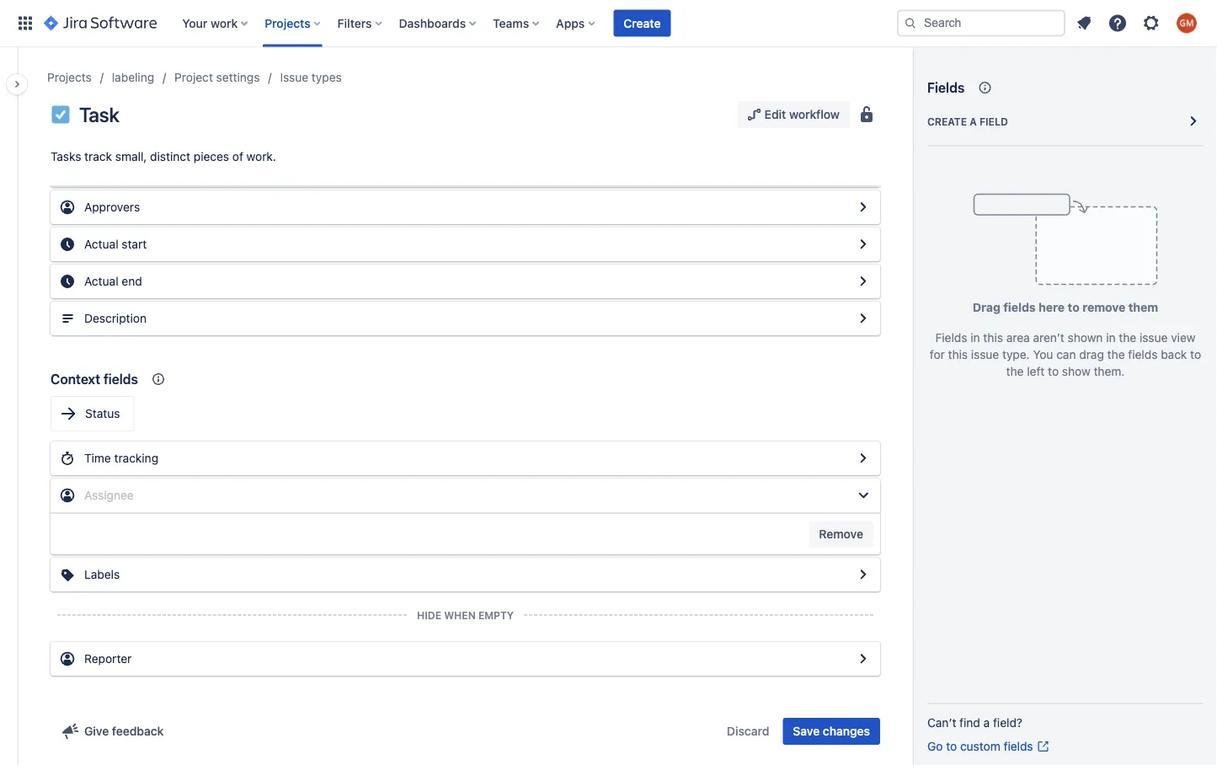 Task type: describe. For each thing, give the bounding box(es) containing it.
issue
[[280, 70, 309, 84]]

actual end button
[[51, 265, 881, 298]]

edit workflow
[[765, 107, 840, 121]]

filters button
[[333, 10, 389, 37]]

1 in from the left
[[971, 331, 981, 345]]

description button
[[51, 302, 881, 335]]

edit
[[765, 107, 787, 121]]

open field configuration image for end
[[854, 271, 874, 292]]

labeling
[[112, 70, 154, 84]]

teams button
[[488, 10, 546, 37]]

notifications image
[[1075, 13, 1095, 33]]

teams
[[493, 16, 529, 30]]

dashboards
[[399, 16, 466, 30]]

workflow
[[790, 107, 840, 121]]

area
[[1007, 331, 1031, 345]]

create for create a field
[[928, 115, 968, 127]]

approvers
[[84, 200, 140, 214]]

0 horizontal spatial a
[[970, 115, 978, 127]]

create a field
[[928, 115, 1009, 127]]

primary element
[[10, 0, 898, 47]]

approvers button
[[51, 190, 881, 224]]

you
[[1034, 348, 1054, 362]]

fields up "area" on the right top of page
[[1004, 300, 1037, 314]]

time
[[84, 451, 111, 465]]

drag
[[1080, 348, 1105, 362]]

appswitcher icon image
[[15, 13, 35, 33]]

track
[[84, 150, 112, 164]]

labels
[[84, 568, 120, 582]]

context fields
[[51, 371, 138, 387]]

projects button
[[260, 10, 328, 37]]

labels button
[[51, 558, 881, 592]]

project settings
[[175, 70, 260, 84]]

can
[[1057, 348, 1077, 362]]

more information about the context fields image
[[148, 369, 169, 389]]

dashboards button
[[394, 10, 483, 37]]

issue type icon image
[[51, 105, 71, 125]]

fields left this link will be opened in a new tab image at the bottom of page
[[1004, 740, 1034, 754]]

fields in this area aren't shown in the issue view for this issue type. you can drag the fields back to the left to show them.
[[930, 331, 1202, 378]]

work
[[211, 16, 238, 30]]

task
[[79, 103, 119, 126]]

1 vertical spatial this
[[949, 348, 969, 362]]

view
[[1172, 331, 1196, 345]]

aren't
[[1034, 331, 1065, 345]]

issue types link
[[280, 67, 342, 88]]

save changes button
[[783, 718, 881, 745]]

them
[[1129, 300, 1159, 314]]

actual start
[[84, 237, 147, 251]]

pieces
[[194, 150, 229, 164]]

this link will be opened in a new tab image
[[1037, 740, 1051, 754]]

open field configuration image for description
[[854, 308, 874, 329]]

actual start button
[[51, 228, 881, 261]]

show
[[1063, 365, 1091, 378]]

small,
[[115, 150, 147, 164]]

close field configuration image
[[854, 485, 874, 506]]

open field configuration image for approvers
[[854, 197, 874, 217]]

find
[[960, 716, 981, 730]]

help image
[[1108, 13, 1129, 33]]

tasks track small, distinct pieces of work.
[[51, 150, 276, 164]]

left
[[1028, 365, 1045, 378]]

fields for fields in this area aren't shown in the issue view for this issue type. you can drag the fields back to the left to show them.
[[936, 331, 968, 345]]

Search field
[[898, 10, 1066, 37]]

labeling link
[[112, 67, 154, 88]]

context
[[51, 371, 100, 387]]

custom
[[961, 740, 1001, 754]]

feedback
[[112, 724, 164, 738]]

1 vertical spatial a
[[984, 716, 991, 730]]

to right left
[[1049, 365, 1060, 378]]

apps button
[[551, 10, 602, 37]]

remove button
[[809, 521, 874, 548]]

issue types
[[280, 70, 342, 84]]

filters
[[338, 16, 372, 30]]

empty
[[479, 609, 514, 621]]

distinct
[[150, 150, 191, 164]]

shown
[[1068, 331, 1104, 345]]

changes
[[823, 724, 871, 738]]

your work button
[[177, 10, 255, 37]]

time tracking button
[[51, 442, 881, 475]]

actual for actual end
[[84, 274, 119, 288]]

to down view
[[1191, 348, 1202, 362]]

hide
[[417, 609, 442, 621]]

give
[[84, 724, 109, 738]]

save
[[794, 724, 820, 738]]

work.
[[247, 150, 276, 164]]

open field configuration image for tracking
[[854, 448, 874, 469]]

fields inside fields in this area aren't shown in the issue view for this issue type. you can drag the fields back to the left to show them.
[[1129, 348, 1158, 362]]

2 in from the left
[[1107, 331, 1116, 345]]

sidebar navigation image
[[0, 67, 37, 101]]

drag
[[973, 300, 1001, 314]]

open field configuration image for actual start
[[854, 234, 874, 255]]

2 vertical spatial the
[[1007, 365, 1025, 378]]



Task type: vqa. For each thing, say whether or not it's contained in the screenshot.
See A List Of Recently Updated Pages In This Space
no



Task type: locate. For each thing, give the bounding box(es) containing it.
your profile and settings image
[[1178, 13, 1198, 33]]

open field configuration image inside reporter button
[[854, 649, 874, 669]]

the down them
[[1120, 331, 1137, 345]]

1 vertical spatial create
[[928, 115, 968, 127]]

1 vertical spatial issue
[[972, 348, 1000, 362]]

1 open field configuration image from the top
[[854, 197, 874, 217]]

fields inside fields in this area aren't shown in the issue view for this issue type. you can drag the fields back to the left to show them.
[[936, 331, 968, 345]]

go
[[928, 740, 944, 754]]

them.
[[1094, 365, 1126, 378]]

fields up for
[[936, 331, 968, 345]]

go to custom fields link
[[928, 738, 1051, 755]]

1 vertical spatial projects
[[47, 70, 92, 84]]

the up them.
[[1108, 348, 1126, 362]]

0 vertical spatial a
[[970, 115, 978, 127]]

1 horizontal spatial issue
[[1140, 331, 1169, 345]]

1 vertical spatial actual
[[84, 274, 119, 288]]

projects for the projects 'dropdown button'
[[265, 16, 311, 30]]

issue
[[1140, 331, 1169, 345], [972, 348, 1000, 362]]

projects
[[265, 16, 311, 30], [47, 70, 92, 84]]

field?
[[994, 716, 1023, 730]]

actual
[[84, 237, 119, 251], [84, 274, 119, 288]]

actual inside actual start button
[[84, 237, 119, 251]]

2 vertical spatial open field configuration image
[[854, 565, 874, 585]]

fields for fields
[[928, 80, 965, 96]]

here
[[1039, 300, 1066, 314]]

open field configuration image inside actual start button
[[854, 234, 874, 255]]

create for create
[[624, 16, 661, 30]]

start
[[122, 237, 147, 251]]

projects up the issue
[[265, 16, 311, 30]]

issue up the back
[[1140, 331, 1169, 345]]

types
[[312, 70, 342, 84]]

actual left start
[[84, 237, 119, 251]]

open field configuration image
[[854, 271, 874, 292], [854, 448, 874, 469], [854, 565, 874, 585]]

description
[[84, 311, 147, 325]]

go to custom fields
[[928, 740, 1034, 754]]

create left field
[[928, 115, 968, 127]]

edit workflow button
[[738, 101, 850, 128]]

a left field
[[970, 115, 978, 127]]

open field configuration image inside the description button
[[854, 308, 874, 329]]

status
[[85, 407, 120, 421]]

open field configuration image inside labels button
[[854, 565, 874, 585]]

in
[[971, 331, 981, 345], [1107, 331, 1116, 345]]

jira software image
[[44, 13, 157, 33], [44, 13, 157, 33]]

assignee
[[84, 488, 134, 502]]

0 vertical spatial open field configuration image
[[854, 271, 874, 292]]

3 open field configuration image from the top
[[854, 308, 874, 329]]

this right for
[[949, 348, 969, 362]]

3 open field configuration image from the top
[[854, 565, 874, 585]]

fields left more information about the context fields icon
[[104, 371, 138, 387]]

fields
[[1004, 300, 1037, 314], [1129, 348, 1158, 362], [104, 371, 138, 387], [1004, 740, 1034, 754]]

open field configuration image for reporter
[[854, 649, 874, 669]]

1 actual from the top
[[84, 237, 119, 251]]

back
[[1162, 348, 1188, 362]]

0 vertical spatial actual
[[84, 237, 119, 251]]

in right shown
[[1107, 331, 1116, 345]]

create inside button
[[624, 16, 661, 30]]

fields left more information about the fields icon at top right
[[928, 80, 965, 96]]

time tracking
[[84, 451, 159, 465]]

can't
[[928, 716, 957, 730]]

settings
[[216, 70, 260, 84]]

0 horizontal spatial create
[[624, 16, 661, 30]]

actual end
[[84, 274, 142, 288]]

create button
[[614, 10, 671, 37]]

create
[[624, 16, 661, 30], [928, 115, 968, 127]]

remove
[[820, 527, 864, 541]]

actual left end
[[84, 274, 119, 288]]

project
[[175, 70, 213, 84]]

no restrictions image
[[857, 105, 877, 125]]

1 horizontal spatial projects
[[265, 16, 311, 30]]

0 vertical spatial create
[[624, 16, 661, 30]]

create right apps dropdown button
[[624, 16, 661, 30]]

more information about the fields image
[[975, 78, 996, 98]]

a
[[970, 115, 978, 127], [984, 716, 991, 730]]

the
[[1120, 331, 1137, 345], [1108, 348, 1126, 362], [1007, 365, 1025, 378]]

1 vertical spatial open field configuration image
[[854, 448, 874, 469]]

1 horizontal spatial create
[[928, 115, 968, 127]]

for
[[930, 348, 946, 362]]

0 horizontal spatial issue
[[972, 348, 1000, 362]]

banner
[[0, 0, 1218, 47]]

open field configuration image
[[854, 197, 874, 217], [854, 234, 874, 255], [854, 308, 874, 329], [854, 649, 874, 669]]

drag fields here to remove them
[[973, 300, 1159, 314]]

2 open field configuration image from the top
[[854, 448, 874, 469]]

open field configuration image inside 'time tracking' button
[[854, 448, 874, 469]]

0 vertical spatial fields
[[928, 80, 965, 96]]

this
[[984, 331, 1004, 345], [949, 348, 969, 362]]

0 horizontal spatial this
[[949, 348, 969, 362]]

projects link
[[47, 67, 92, 88]]

fields left the back
[[1129, 348, 1158, 362]]

banner containing your work
[[0, 0, 1218, 47]]

field
[[980, 115, 1009, 127]]

give feedback
[[84, 724, 164, 738]]

when
[[444, 609, 476, 621]]

your work
[[182, 16, 238, 30]]

of
[[233, 150, 244, 164]]

1 vertical spatial the
[[1108, 348, 1126, 362]]

0 vertical spatial the
[[1120, 331, 1137, 345]]

0 vertical spatial this
[[984, 331, 1004, 345]]

projects inside 'dropdown button'
[[265, 16, 311, 30]]

this left "area" on the right top of page
[[984, 331, 1004, 345]]

remove
[[1083, 300, 1126, 314]]

the down the type.
[[1007, 365, 1025, 378]]

discard
[[727, 724, 770, 738]]

0 vertical spatial projects
[[265, 16, 311, 30]]

settings image
[[1142, 13, 1162, 33]]

0 vertical spatial issue
[[1140, 331, 1169, 345]]

1 horizontal spatial a
[[984, 716, 991, 730]]

4 open field configuration image from the top
[[854, 649, 874, 669]]

give feedback button
[[51, 718, 174, 745]]

type.
[[1003, 348, 1031, 362]]

a right find
[[984, 716, 991, 730]]

open field configuration image inside actual end button
[[854, 271, 874, 292]]

actual for actual start
[[84, 237, 119, 251]]

0 horizontal spatial in
[[971, 331, 981, 345]]

1 horizontal spatial this
[[984, 331, 1004, 345]]

open field configuration image inside approvers button
[[854, 197, 874, 217]]

your
[[182, 16, 208, 30]]

save changes
[[794, 724, 871, 738]]

1 horizontal spatial in
[[1107, 331, 1116, 345]]

1 vertical spatial fields
[[936, 331, 968, 345]]

2 actual from the top
[[84, 274, 119, 288]]

search image
[[904, 16, 918, 30]]

projects for projects link
[[47, 70, 92, 84]]

actual inside actual end button
[[84, 274, 119, 288]]

to right the here
[[1068, 300, 1080, 314]]

discard button
[[717, 718, 780, 745]]

end
[[122, 274, 142, 288]]

project settings link
[[175, 67, 260, 88]]

0 horizontal spatial projects
[[47, 70, 92, 84]]

to
[[1068, 300, 1080, 314], [1191, 348, 1202, 362], [1049, 365, 1060, 378], [947, 740, 958, 754]]

2 open field configuration image from the top
[[854, 234, 874, 255]]

can't find a field?
[[928, 716, 1023, 730]]

hide when empty
[[417, 609, 514, 621]]

apps
[[556, 16, 585, 30]]

1 open field configuration image from the top
[[854, 271, 874, 292]]

tracking
[[114, 451, 159, 465]]

projects up issue type icon
[[47, 70, 92, 84]]

reporter
[[84, 652, 132, 666]]

issue left the type.
[[972, 348, 1000, 362]]

to right go
[[947, 740, 958, 754]]

in down drag
[[971, 331, 981, 345]]



